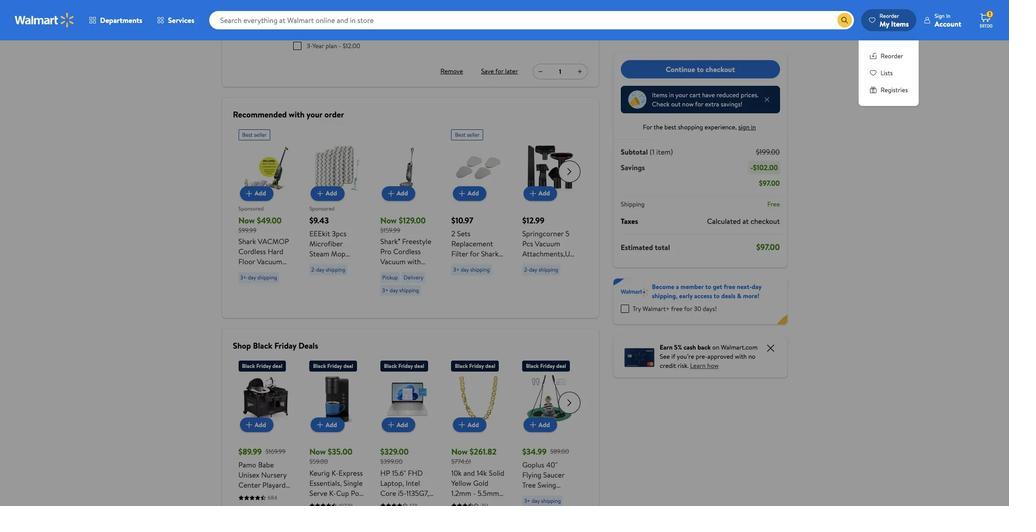 Task type: locate. For each thing, give the bounding box(es) containing it.
0 horizontal spatial checkout
[[706, 64, 735, 74]]

add to cart image inside the $329.00 group
[[386, 420, 397, 431]]

shark up lift-
[[481, 249, 499, 259]]

if
[[672, 352, 676, 361]]

1 vertical spatial 1
[[559, 67, 562, 76]]

0 horizontal spatial to
[[697, 64, 704, 74]]

add to cart image for $329.00
[[386, 420, 397, 431]]

deal inside the $329.00 group
[[415, 362, 425, 370]]

cup
[[336, 488, 349, 498]]

selected
[[351, 14, 371, 22]]

day inside now $129.00 group
[[390, 287, 398, 294]]

3+ day shipping for $34.99
[[524, 497, 561, 505]]

0 horizontal spatial best seller
[[242, 131, 267, 138]]

add up $129.00
[[397, 189, 408, 198]]

15.6"
[[392, 468, 406, 478]]

friday for now $261.82
[[470, 362, 484, 370]]

see if you're pre-approved with no credit risk.
[[660, 352, 756, 371]]

friday inside now $261.82 group
[[470, 362, 484, 370]]

0 horizontal spatial shark
[[239, 236, 256, 247]]

0 horizontal spatial and
[[464, 468, 475, 478]]

black inside $34.99 group
[[526, 362, 539, 370]]

0 vertical spatial at
[[373, 14, 377, 22]]

1 right in
[[990, 10, 992, 18]]

0 horizontal spatial sponsored
[[239, 205, 264, 213]]

day up crevice
[[529, 266, 538, 273]]

serve
[[310, 488, 328, 498]]

1 plan from the top
[[326, 26, 337, 36]]

and inside $12.99 springcorner 5 pcs vacuum attachments,universal vacuum cleaner attachments crevice tool, double head vacuum nozzle with adapter for 31mm and 35mm(black)
[[543, 319, 554, 329]]

black for $34.99
[[526, 362, 539, 370]]

1 best from the left
[[242, 131, 253, 138]]

checkout down free
[[751, 216, 780, 226]]

year for 3-
[[312, 41, 324, 50]]

add to cart image inside $89.99 group
[[244, 420, 255, 431]]

0 vertical spatial reorder
[[880, 12, 900, 20]]

best seller
[[242, 131, 267, 138], [455, 131, 480, 138]]

$10.97
[[452, 215, 474, 226]]

with down double
[[523, 309, 536, 319]]

2-day shipping inside $12.99 group
[[524, 266, 559, 273]]

vm250
[[239, 297, 262, 307]]

1 vertical spatial checkout
[[751, 216, 780, 226]]

4 deal from the left
[[486, 362, 496, 370]]

friday inside the $329.00 group
[[399, 362, 413, 370]]

add button for pamo babe unisex nursery center playard with bassinet & changing ta
[[240, 418, 274, 433]]

reorder for reorder my items
[[880, 12, 900, 20]]

0 vertical spatial and
[[543, 319, 554, 329]]

vacmop down $49.00
[[258, 236, 289, 247]]

$129.00
[[399, 215, 426, 226]]

to inside button
[[697, 64, 704, 74]]

2 vertical spatial $97.00
[[757, 242, 780, 253]]

deal for $329.00
[[415, 362, 425, 370]]

2- up crevice
[[524, 266, 529, 273]]

items inside the reorder my items
[[892, 19, 910, 29]]

- right 1.2mm
[[473, 488, 476, 498]]

3+ day shipping inside $10.97 group
[[453, 266, 490, 273]]

(1
[[650, 147, 655, 157]]

3+ down floor
[[240, 274, 247, 281]]

banner
[[614, 279, 788, 325]]

k- right serve
[[329, 488, 336, 498]]

add inside now $261.82 group
[[468, 421, 479, 430]]

1 vertical spatial &
[[282, 490, 287, 501]]

5 black friday deal from the left
[[526, 362, 567, 370]]

now inside now $129.00 $159.99 shark® freestyle pro cordless vacuum with precision charging dock sv1114
[[381, 215, 397, 226]]

3+ day shipping inside now $49.00 "group"
[[240, 274, 277, 281]]

5
[[566, 228, 570, 239]]

add inside now $35.00 group
[[326, 421, 337, 430]]

account
[[935, 19, 962, 29]]

now $35.00 group
[[310, 357, 364, 507]]

view details (only one option can be selected at a time.)
[[293, 3, 396, 22]]

single
[[344, 478, 363, 488]]

add button inside $12.99 group
[[524, 186, 558, 201]]

with inside $89.99 $169.99 pamo babe unisex nursery center playard with bassinet & changing ta
[[239, 490, 252, 501]]

add to cart image up $774.61
[[457, 420, 468, 431]]

1 horizontal spatial to
[[706, 282, 712, 292]]

add up $89.99
[[255, 421, 266, 430]]

$89.99 group
[[239, 357, 293, 507]]

in right sign
[[752, 123, 756, 132]]

1 horizontal spatial 2-day shipping
[[524, 266, 559, 273]]

add button up $9.43
[[311, 186, 345, 201]]

3+ day shipping down the 'pickup'
[[382, 287, 419, 294]]

day down tree
[[532, 497, 540, 505]]

add up $34.99
[[539, 421, 550, 430]]

now $49.00 group
[[239, 126, 293, 307]]

2 black friday deal from the left
[[313, 362, 354, 370]]

0 horizontal spatial your
[[307, 109, 323, 120]]

checkout up the reduced
[[706, 64, 735, 74]]

deal inside $34.99 group
[[557, 362, 567, 370]]

1 horizontal spatial mop
[[331, 249, 346, 259]]

mop inside sponsored $9.43 eeekit 3pcs microfiber steam mop replacement pads fit for shark vacuum cleaner s1000 s1000a s1000c s1000wm s1001c, washable reusable
[[331, 249, 346, 259]]

add button for keurig k-express essentials, single serve k-cup pod coffee maker
[[311, 418, 345, 433]]

order
[[325, 109, 344, 120]]

add button up $129.00
[[382, 186, 416, 201]]

plan down 2-year plan - $10.00
[[326, 41, 337, 50]]

3+ day shipping for $10.97
[[453, 266, 490, 273]]

outdoor
[[545, 490, 573, 501]]

center
[[239, 480, 261, 490]]

0 vertical spatial items
[[892, 19, 910, 29]]

1 horizontal spatial at
[[743, 216, 749, 226]]

0 horizontal spatial seller
[[254, 131, 267, 138]]

add to cart image up $159.99
[[386, 188, 397, 199]]

sponsored inside sponsored now $49.00 $99.99 shark vacmop cordless hard floor vacuum mop with disposable vacmop pad, vm250
[[239, 205, 264, 213]]

0 horizontal spatial at
[[373, 14, 377, 22]]

subtotal (1 item)
[[621, 147, 674, 157]]

sign
[[739, 123, 750, 132]]

add inside $89.99 group
[[255, 421, 266, 430]]

cash
[[684, 343, 697, 352]]

black friday deal inside $34.99 group
[[526, 362, 567, 370]]

add to cart image up $9.43
[[315, 188, 326, 199]]

deal for $34.99
[[557, 362, 567, 370]]

year
[[312, 26, 324, 36], [312, 41, 324, 50]]

cleaner up tool,
[[550, 259, 575, 269]]

indoor
[[523, 490, 543, 501]]

2 vertical spatial shark
[[310, 279, 327, 289]]

cordless for $159.99
[[393, 247, 421, 257]]

1 vertical spatial items
[[652, 90, 668, 100]]

reorder up lists link
[[881, 51, 904, 61]]

add to cart image inside now $261.82 group
[[457, 420, 468, 431]]

next slide for horizontalscrollerrecommendations list image
[[559, 392, 581, 414]]

nozzle
[[550, 299, 571, 309]]

1 vertical spatial replacement
[[310, 259, 351, 269]]

1 horizontal spatial in
[[752, 123, 756, 132]]

friday inside $89.99 group
[[256, 362, 271, 370]]

free down early
[[672, 304, 683, 314]]

to left deals
[[714, 292, 720, 301]]

add to cart image up $329.00
[[386, 420, 397, 431]]

best inside $10.97 group
[[455, 131, 466, 138]]

0 vertical spatial year
[[312, 26, 324, 36]]

time.)
[[383, 14, 396, 22]]

add for keurig k-express essentials, single serve k-cup pod coffee maker
[[326, 421, 337, 430]]

2 deal from the left
[[344, 362, 354, 370]]

black inside now $35.00 group
[[313, 362, 326, 370]]

2-day shipping
[[311, 266, 346, 273], [524, 266, 559, 273]]

friday inside $34.99 group
[[541, 362, 555, 370]]

black inside now $261.82 group
[[455, 362, 468, 370]]

0 vertical spatial &
[[738, 292, 742, 301]]

s1000wm
[[310, 309, 342, 319]]

add up $261.82
[[468, 421, 479, 430]]

friday for $34.99
[[541, 362, 555, 370]]

2- inside $12.99 group
[[524, 266, 529, 273]]

shark down $99.99
[[239, 236, 256, 247]]

add inside now $49.00 "group"
[[255, 189, 266, 198]]

1 year from the top
[[312, 26, 324, 36]]

1 horizontal spatial free
[[724, 282, 736, 292]]

replacement down microfiber
[[310, 259, 351, 269]]

0 horizontal spatial in
[[669, 90, 674, 100]]

with right recommended
[[289, 109, 305, 120]]

day up "away"
[[461, 266, 469, 273]]

for right save
[[496, 67, 504, 76]]

3+ down the 'pickup'
[[382, 287, 389, 294]]

add button inside now $49.00 "group"
[[240, 186, 274, 201]]

Search search field
[[209, 11, 855, 29]]

best seller inside $10.97 group
[[455, 131, 480, 138]]

now for now $261.82
[[452, 446, 468, 458]]

free right get
[[724, 282, 736, 292]]

shipping for $49.00
[[257, 274, 277, 281]]

1 horizontal spatial checkout
[[751, 216, 780, 226]]

sign in link
[[739, 123, 758, 132]]

day down the 'pickup'
[[390, 287, 398, 294]]

shipping right pads
[[326, 266, 346, 273]]

3+ up "away"
[[453, 266, 460, 273]]

0 vertical spatial free
[[724, 282, 736, 292]]

(only
[[293, 14, 306, 22]]

add button for hp 15.6" fhd laptop, intel core i5-1135g7, 8gb r
[[382, 418, 416, 433]]

0 vertical spatial in
[[669, 90, 674, 100]]

add to cart image inside now $35.00 group
[[315, 420, 326, 431]]

now inside now $35.00 $59.00 keurig k-express essentials, single serve k-cup pod coffee maker
[[310, 446, 326, 458]]

3+ inside now $49.00 "group"
[[240, 274, 247, 281]]

in
[[669, 90, 674, 100], [752, 123, 756, 132]]

solid
[[489, 468, 505, 478]]

0 vertical spatial mop
[[331, 249, 346, 259]]

continue to checkout button
[[621, 60, 780, 79]]

view
[[293, 3, 306, 12]]

$34.99 $89.00 goplus 40'' flying saucer tree swing indoor outdoor play set s
[[523, 446, 573, 507]]

1 horizontal spatial cleaner
[[550, 259, 575, 269]]

now
[[239, 215, 255, 226], [381, 215, 397, 226], [310, 446, 326, 458], [452, 446, 468, 458]]

add button up $34.99
[[524, 418, 558, 433]]

1 horizontal spatial and
[[543, 319, 554, 329]]

0 horizontal spatial mop
[[239, 267, 253, 277]]

0 horizontal spatial 1
[[559, 67, 562, 76]]

black for $89.99
[[242, 362, 255, 370]]

&
[[738, 292, 742, 301], [282, 490, 287, 501]]

add button inside $10.97 group
[[453, 186, 487, 201]]

shipping up the pad,
[[257, 274, 277, 281]]

add button up $261.82
[[453, 418, 487, 433]]

sponsored up $49.00
[[239, 205, 264, 213]]

shark inside sponsored $9.43 eeekit 3pcs microfiber steam mop replacement pads fit for shark vacuum cleaner s1000 s1000a s1000c s1000wm s1001c, washable reusable
[[310, 279, 327, 289]]

plan down option
[[326, 26, 337, 36]]

in inside items in your cart have reduced prices. check out now for extra savings!
[[669, 90, 674, 100]]

dock
[[411, 277, 428, 287]]

now inside now $261.82 $774.61 10k and 14k solid yellow gold 1.2mm - 5.5mm mariner l
[[452, 446, 468, 458]]

2 sponsored from the left
[[310, 205, 335, 213]]

for right adapter
[[565, 309, 575, 319]]

become
[[652, 282, 675, 292]]

add button
[[240, 186, 274, 201], [311, 186, 345, 201], [382, 186, 416, 201], [453, 186, 487, 201], [524, 186, 558, 201], [240, 418, 274, 433], [311, 418, 345, 433], [382, 418, 416, 433], [453, 418, 487, 433], [524, 418, 558, 433]]

0 vertical spatial a
[[379, 14, 381, 22]]

add to cart image
[[315, 188, 326, 199], [386, 188, 397, 199], [457, 188, 468, 199], [528, 188, 539, 199], [315, 420, 326, 431], [457, 420, 468, 431], [528, 420, 539, 431]]

black friday deal for $329.00
[[384, 362, 425, 370]]

continue
[[666, 64, 696, 74]]

cordless down $99.99
[[239, 247, 266, 257]]

3+ for $10.97
[[453, 266, 460, 273]]

add for goplus 40'' flying saucer tree swing indoor outdoor play set s
[[539, 421, 550, 430]]

add for pamo babe unisex nursery center playard with bassinet & changing ta
[[255, 421, 266, 430]]

0 horizontal spatial cleaner
[[310, 289, 334, 299]]

earn
[[660, 343, 673, 352]]

3+ day shipping down floor
[[240, 274, 277, 281]]

add button for 2 sets replacement filter for shark xff350 navigator lift- away nv350, nv351, nv352
[[453, 186, 487, 201]]

1 vertical spatial shark
[[481, 249, 499, 259]]

for inside $12.99 springcorner 5 pcs vacuum attachments,universal vacuum cleaner attachments crevice tool, double head vacuum nozzle with adapter for 31mm and 35mm(black)
[[565, 309, 575, 319]]

1 seller from the left
[[254, 131, 267, 138]]

1 best seller from the left
[[242, 131, 267, 138]]

2-day shipping down steam
[[311, 266, 346, 273]]

1 vertical spatial a
[[676, 282, 680, 292]]

next slide for horizontalscrollerrecommendations list image
[[559, 160, 581, 183]]

5 deal from the left
[[557, 362, 567, 370]]

deal for now $261.82
[[486, 362, 496, 370]]

0 vertical spatial your
[[676, 90, 688, 100]]

2 seller from the left
[[467, 131, 480, 138]]

with down the unisex
[[239, 490, 252, 501]]

babe
[[258, 460, 274, 470]]

add up $35.00
[[326, 421, 337, 430]]

save
[[481, 67, 494, 76]]

delivery
[[404, 274, 424, 281]]

mariner
[[452, 498, 476, 507]]

save for later
[[481, 67, 518, 76]]

1 horizontal spatial replacement
[[452, 239, 493, 249]]

0 horizontal spatial replacement
[[310, 259, 351, 269]]

for inside sponsored $9.43 eeekit 3pcs microfiber steam mop replacement pads fit for shark vacuum cleaner s1000 s1000a s1000c s1000wm s1001c, washable reusable
[[336, 269, 346, 279]]

1 vertical spatial and
[[464, 468, 475, 478]]

a left early
[[676, 282, 680, 292]]

1 2-day shipping from the left
[[311, 266, 346, 273]]

remove button
[[437, 64, 467, 79]]

extra
[[705, 100, 720, 109]]

1 right decrease quantity shark navigator lift-away xl multisurface upright vacuum cleaner, cu512, current quantity 1 icon
[[559, 67, 562, 76]]

1 deal from the left
[[273, 362, 283, 370]]

back
[[698, 343, 711, 352]]

1 cordless from the left
[[239, 247, 266, 257]]

1 horizontal spatial a
[[676, 282, 680, 292]]

access
[[695, 292, 713, 301]]

seller for $10.97
[[467, 131, 480, 138]]

eeekit
[[310, 228, 330, 239]]

vacmop
[[258, 236, 289, 247], [239, 287, 270, 297]]

add button inside $34.99 group
[[524, 418, 558, 433]]

0 vertical spatial plan
[[326, 26, 337, 36]]

for inside save for later button
[[496, 67, 504, 76]]

calculated
[[707, 216, 741, 226]]

2-year plan - $10.00
[[307, 26, 361, 36]]

0 vertical spatial checkout
[[706, 64, 735, 74]]

add to cart image up $59.00
[[315, 420, 326, 431]]

2 horizontal spatial to
[[714, 292, 720, 301]]

replacement up xff350
[[452, 239, 493, 249]]

and right 31mm
[[543, 319, 554, 329]]

add button up the '$12.99' in the right of the page
[[524, 186, 558, 201]]

0 horizontal spatial items
[[652, 90, 668, 100]]

check
[[652, 100, 670, 109]]

4 black friday deal from the left
[[455, 362, 496, 370]]

shipping inside $34.99 group
[[542, 497, 561, 505]]

2 best seller from the left
[[455, 131, 480, 138]]

get
[[713, 282, 723, 292]]

0 vertical spatial shark
[[239, 236, 256, 247]]

day right deals
[[752, 282, 762, 292]]

add inside $10.97 group
[[468, 189, 479, 198]]

$9.43 group
[[310, 126, 364, 350]]

1 horizontal spatial 1
[[990, 10, 992, 18]]

walmart+
[[643, 304, 670, 314]]

add to cart image up $34.99
[[528, 420, 539, 431]]

at right selected
[[373, 14, 377, 22]]

add to cart image up $89.99
[[244, 420, 255, 431]]

3 black friday deal from the left
[[384, 362, 425, 370]]

black for now $261.82
[[455, 362, 468, 370]]

cart
[[690, 90, 701, 100]]

add
[[255, 189, 266, 198], [326, 189, 337, 198], [397, 189, 408, 198], [468, 189, 479, 198], [539, 189, 550, 198], [255, 421, 266, 430], [326, 421, 337, 430], [397, 421, 408, 430], [468, 421, 479, 430], [539, 421, 550, 430]]

add to cart image up the '$12.99' in the right of the page
[[528, 188, 539, 199]]

day left the fit
[[316, 266, 325, 273]]

shipping for sets
[[471, 266, 490, 273]]

3+ day shipping inside $34.99 group
[[524, 497, 561, 505]]

sponsored for $9.43
[[310, 205, 335, 213]]

3+ left set
[[524, 497, 531, 505]]

1 vertical spatial free
[[672, 304, 683, 314]]

1 horizontal spatial best seller
[[455, 131, 480, 138]]

0 vertical spatial cleaner
[[550, 259, 575, 269]]

now left $49.00
[[239, 215, 255, 226]]

1 vertical spatial plan
[[326, 41, 337, 50]]

lift-
[[485, 269, 498, 279]]

cordless inside now $129.00 $159.99 shark® freestyle pro cordless vacuum with precision charging dock sv1114
[[393, 247, 421, 257]]

2- down steam
[[311, 266, 316, 273]]

checkout inside continue to checkout button
[[706, 64, 735, 74]]

1 horizontal spatial seller
[[467, 131, 480, 138]]

mop right steam
[[331, 249, 346, 259]]

add button for shark vacmop cordless hard floor vacuum mop with disposable vacmop pad, vm250
[[240, 186, 274, 201]]

add button inside $89.99 group
[[240, 418, 274, 433]]

for right now
[[696, 100, 704, 109]]

now up 10k at bottom
[[452, 446, 468, 458]]

sponsored
[[239, 205, 264, 213], [310, 205, 335, 213]]

add to cart image inside $12.99 group
[[528, 188, 539, 199]]

1 horizontal spatial items
[[892, 19, 910, 29]]

mop up vm250
[[239, 267, 253, 277]]

to right continue
[[697, 64, 704, 74]]

0 vertical spatial replacement
[[452, 239, 493, 249]]

sponsored for now
[[239, 205, 264, 213]]

best inside now $49.00 "group"
[[242, 131, 253, 138]]

1 for 1 $97.00
[[990, 10, 992, 18]]

dismiss capital one banner image
[[766, 343, 777, 354]]

2 year from the top
[[312, 41, 324, 50]]

add button up $35.00
[[311, 418, 345, 433]]

add to cart image
[[244, 188, 255, 199], [244, 420, 255, 431], [386, 420, 397, 431]]

pod
[[351, 488, 363, 498]]

1 vertical spatial your
[[307, 109, 323, 120]]

3+ inside $34.99 group
[[524, 497, 531, 505]]

swing
[[538, 480, 557, 490]]

decrease quantity shark navigator lift-away xl multisurface upright vacuum cleaner, cu512, current quantity 1 image
[[537, 68, 545, 75]]

1 horizontal spatial your
[[676, 90, 688, 100]]

seller inside now $49.00 "group"
[[254, 131, 267, 138]]

0 vertical spatial k-
[[332, 468, 339, 478]]

to left get
[[706, 282, 712, 292]]

seller
[[254, 131, 267, 138], [467, 131, 480, 138]]

2
[[452, 228, 456, 239]]

learn
[[691, 361, 706, 371]]

reorder up reorder link
[[880, 12, 900, 20]]

add to cart image up $10.97
[[457, 188, 468, 199]]

$329.00
[[381, 446, 409, 458]]

black friday deal inside $89.99 group
[[242, 362, 283, 370]]

become a member to get free next-day shipping, early access to deals & more!
[[652, 282, 762, 301]]

black friday deal inside now $35.00 group
[[313, 362, 354, 370]]

vacuum up the 'pickup'
[[381, 257, 406, 267]]

1 vertical spatial k-
[[329, 488, 336, 498]]

1 horizontal spatial best
[[455, 131, 466, 138]]

vacuum right floor
[[257, 257, 282, 267]]

$89.99
[[239, 446, 262, 458]]

add button up $89.99
[[240, 418, 274, 433]]

add button up $329.00
[[382, 418, 416, 433]]

add button for goplus 40'' flying saucer tree swing indoor outdoor play set s
[[524, 418, 558, 433]]

2-day shipping inside $9.43 group
[[311, 266, 346, 273]]

s1000
[[336, 289, 356, 299]]

1 inside 1 $97.00
[[990, 10, 992, 18]]

1 vertical spatial cleaner
[[310, 289, 334, 299]]

shipping inside now $49.00 "group"
[[257, 274, 277, 281]]

1 horizontal spatial shark
[[310, 279, 327, 289]]

shipping up tool,
[[539, 266, 559, 273]]

$329.00 group
[[381, 357, 435, 507]]

add inside $34.99 group
[[539, 421, 550, 430]]

remove
[[441, 67, 463, 76]]

estimated
[[621, 242, 654, 252]]

at right calculated
[[743, 216, 749, 226]]

2 horizontal spatial shark
[[481, 249, 499, 259]]

5.5mm
[[478, 488, 499, 498]]

items left out
[[652, 90, 668, 100]]

30
[[694, 304, 702, 314]]

& right 684
[[282, 490, 287, 501]]

$10.97 group
[[452, 126, 506, 299]]

3+ inside $10.97 group
[[453, 266, 460, 273]]

your left order
[[307, 109, 323, 120]]

friday for $89.99
[[256, 362, 271, 370]]

0 vertical spatial 1
[[990, 10, 992, 18]]

1 horizontal spatial sponsored
[[310, 205, 335, 213]]

1 vertical spatial reorder
[[881, 51, 904, 61]]

1 horizontal spatial &
[[738, 292, 742, 301]]

1 black friday deal from the left
[[242, 362, 283, 370]]

0 horizontal spatial a
[[379, 14, 381, 22]]

0 horizontal spatial 2-day shipping
[[311, 266, 346, 273]]

1 vertical spatial $97.00
[[759, 178, 780, 188]]

fit
[[326, 269, 335, 279]]

sponsored up $9.43
[[310, 205, 335, 213]]

add up $9.43
[[326, 189, 337, 198]]

plan for $12.00
[[326, 41, 337, 50]]

1 vertical spatial in
[[752, 123, 756, 132]]

add to cart image up $99.99
[[244, 188, 255, 199]]

shipping down swing at the bottom of the page
[[542, 497, 561, 505]]

shark
[[239, 236, 256, 247], [481, 249, 499, 259], [310, 279, 327, 289]]

3 deal from the left
[[415, 362, 425, 370]]

2 cordless from the left
[[393, 247, 421, 257]]

recommended
[[233, 109, 287, 120]]

play
[[523, 501, 536, 507]]

0 vertical spatial $97.00
[[980, 23, 993, 29]]

0 horizontal spatial cordless
[[239, 247, 266, 257]]

best seller for $10.97
[[455, 131, 480, 138]]

deal for $89.99
[[273, 362, 283, 370]]

2 best from the left
[[455, 131, 466, 138]]

cordless right "pro"
[[393, 247, 421, 257]]

for inside items in your cart have reduced prices. check out now for extra savings!
[[696, 100, 704, 109]]

shipping up nv350,
[[471, 266, 490, 273]]

1 vertical spatial mop
[[239, 267, 253, 277]]

0 horizontal spatial &
[[282, 490, 287, 501]]

year down one
[[312, 26, 324, 36]]

vacuum inside sponsored $9.43 eeekit 3pcs microfiber steam mop replacement pads fit for shark vacuum cleaner s1000 s1000a s1000c s1000wm s1001c, washable reusable
[[329, 279, 354, 289]]

to
[[697, 64, 704, 74], [706, 282, 712, 292], [714, 292, 720, 301]]

deal inside now $261.82 group
[[486, 362, 496, 370]]

your for cart
[[676, 90, 688, 100]]

essentials,
[[310, 478, 342, 488]]

deal inside $89.99 group
[[273, 362, 283, 370]]

1 sponsored from the left
[[239, 205, 264, 213]]

2 2-day shipping from the left
[[524, 266, 559, 273]]

1 horizontal spatial cordless
[[393, 247, 421, 257]]

for
[[496, 67, 504, 76], [696, 100, 704, 109], [470, 249, 480, 259], [336, 269, 346, 279], [685, 304, 693, 314], [565, 309, 575, 319]]

Walmart Site-Wide search field
[[209, 11, 855, 29]]

now up keurig
[[310, 446, 326, 458]]

black inside $89.99 group
[[242, 362, 255, 370]]

shop
[[233, 340, 251, 352]]

be
[[344, 14, 350, 22]]

seller inside $10.97 group
[[467, 131, 480, 138]]

tool,
[[549, 279, 564, 289]]

reorder for reorder
[[881, 51, 904, 61]]

departments button
[[82, 9, 150, 31]]

reorder inside the reorder my items
[[880, 12, 900, 20]]

$97.00 down calculated at checkout
[[757, 242, 780, 253]]

replacement inside sponsored $9.43 eeekit 3pcs microfiber steam mop replacement pads fit for shark vacuum cleaner s1000 s1000a s1000c s1000wm s1001c, washable reusable
[[310, 259, 351, 269]]

black friday deal for $34.99
[[526, 362, 567, 370]]

cleaner up s1000wm
[[310, 289, 334, 299]]

add to cart image inside now $49.00 "group"
[[244, 188, 255, 199]]

2 plan from the top
[[326, 41, 337, 50]]

0 horizontal spatial best
[[242, 131, 253, 138]]

vacuum inside now $129.00 $159.99 shark® freestyle pro cordless vacuum with precision charging dock sv1114
[[381, 257, 406, 267]]

add inside $12.99 group
[[539, 189, 550, 198]]

now up "shark®" at top
[[381, 215, 397, 226]]

3-Year plan - $12.00 checkbox
[[293, 42, 301, 50]]

1 vertical spatial year
[[312, 41, 324, 50]]



Task type: describe. For each thing, give the bounding box(es) containing it.
best for $10.97
[[455, 131, 466, 138]]

subtotal
[[621, 147, 648, 157]]

recommended with your order
[[233, 109, 344, 120]]

add inside now $129.00 group
[[397, 189, 408, 198]]

$34.99 group
[[523, 357, 577, 507]]

a inside view details (only one option can be selected at a time.)
[[379, 14, 381, 22]]

$102.00
[[754, 163, 779, 173]]

details
[[308, 3, 326, 12]]

day inside $12.99 group
[[529, 266, 538, 273]]

add button for 10k and 14k solid yellow gold 1.2mm - 5.5mm mariner l
[[453, 418, 487, 433]]

walmart plus image
[[621, 288, 649, 297]]

with inside now $129.00 $159.99 shark® freestyle pro cordless vacuum with precision charging dock sv1114
[[408, 257, 421, 267]]

pamo
[[239, 460, 256, 470]]

with inside $12.99 springcorner 5 pcs vacuum attachments,universal vacuum cleaner attachments crevice tool, double head vacuum nozzle with adapter for 31mm and 35mm(black)
[[523, 309, 536, 319]]

add for shark vacmop cordless hard floor vacuum mop with disposable vacmop pad, vm250
[[255, 189, 266, 198]]

items inside items in your cart have reduced prices. check out now for extra savings!
[[652, 90, 668, 100]]

double
[[523, 289, 546, 299]]

shipping,
[[652, 292, 678, 301]]

vacuum inside sponsored now $49.00 $99.99 shark vacmop cordless hard floor vacuum mop with disposable vacmop pad, vm250
[[257, 257, 282, 267]]

a inside become a member to get free next-day shipping, early access to deals & more!
[[676, 282, 680, 292]]

changing
[[239, 501, 269, 507]]

shark inside sponsored now $49.00 $99.99 shark vacmop cordless hard floor vacuum mop with disposable vacmop pad, vm250
[[239, 236, 256, 247]]

$59.00
[[310, 457, 328, 467]]

out
[[672, 100, 681, 109]]

add for 2 sets replacement filter for shark xff350 navigator lift- away nv350, nv351, nv352
[[468, 189, 479, 198]]

vacuum right pcs
[[535, 239, 561, 249]]

services
[[168, 15, 195, 25]]

- inside now $261.82 $774.61 10k and 14k solid yellow gold 1.2mm - 5.5mm mariner l
[[473, 488, 476, 498]]

member
[[681, 282, 704, 292]]

increase quantity shark navigator lift-away xl multisurface upright vacuum cleaner, cu512, current quantity 1 image
[[577, 68, 584, 75]]

best seller for sponsored
[[242, 131, 267, 138]]

reduced price image
[[629, 90, 647, 109]]

3-
[[307, 41, 312, 50]]

$261.82
[[470, 446, 497, 458]]

now for now $35.00
[[310, 446, 326, 458]]

shipping for goplus
[[542, 497, 561, 505]]

taxes
[[621, 216, 639, 226]]

sign
[[935, 12, 945, 20]]

close nudge image
[[764, 96, 771, 103]]

seller for sponsored
[[254, 131, 267, 138]]

shark inside $10.97 2 sets replacement filter for shark xff350 navigator lift- away nv350, nv351, nv352
[[481, 249, 499, 259]]

hard
[[268, 247, 284, 257]]

black friday deal for now $35.00
[[313, 362, 354, 370]]

cleaner inside $12.99 springcorner 5 pcs vacuum attachments,universal vacuum cleaner attachments crevice tool, double head vacuum nozzle with adapter for 31mm and 35mm(black)
[[550, 259, 575, 269]]

add button inside $9.43 group
[[311, 186, 345, 201]]

0 horizontal spatial free
[[672, 304, 683, 314]]

and inside now $261.82 $774.61 10k and 14k solid yellow gold 1.2mm - 5.5mm mariner l
[[464, 468, 475, 478]]

option
[[318, 14, 333, 22]]

prices.
[[741, 90, 759, 100]]

$12.99
[[523, 215, 545, 226]]

now $261.82 $774.61 10k and 14k solid yellow gold 1.2mm - 5.5mm mariner l
[[452, 446, 505, 507]]

plan for $10.00
[[326, 26, 337, 36]]

$12.99 group
[[523, 126, 595, 340]]

1 vertical spatial vacmop
[[239, 287, 270, 297]]

sponsored $9.43 eeekit 3pcs microfiber steam mop replacement pads fit for shark vacuum cleaner s1000 s1000a s1000c s1000wm s1001c, washable reusable
[[310, 205, 361, 350]]

days!
[[703, 304, 717, 314]]

later
[[505, 67, 518, 76]]

3pcs
[[332, 228, 347, 239]]

add to cart image inside now $129.00 group
[[386, 188, 397, 199]]

playard
[[263, 480, 286, 490]]

precision
[[381, 267, 410, 277]]

2-Year plan - $10.00 checkbox
[[293, 27, 301, 35]]

& inside become a member to get free next-day shipping, early access to deals & more!
[[738, 292, 742, 301]]

now $129.00 group
[[381, 126, 435, 300]]

continue to checkout
[[666, 64, 735, 74]]

day inside now $49.00 "group"
[[248, 274, 256, 281]]

now for now $129.00
[[381, 215, 397, 226]]

1 vertical spatial at
[[743, 216, 749, 226]]

at inside view details (only one option can be selected at a time.)
[[373, 14, 377, 22]]

35mm(black)
[[523, 329, 565, 340]]

now $129.00 $159.99 shark® freestyle pro cordless vacuum with precision charging dock sv1114
[[381, 215, 432, 297]]

$12.00
[[343, 41, 361, 50]]

best
[[665, 123, 677, 132]]

$89.99 $169.99 pamo babe unisex nursery center playard with bassinet & changing ta
[[239, 446, 288, 507]]

fhd
[[408, 468, 423, 478]]

replacement inside $10.97 2 sets replacement filter for shark xff350 navigator lift- away nv350, nv351, nv352
[[452, 239, 493, 249]]

services button
[[150, 9, 202, 31]]

nv352
[[476, 289, 498, 299]]

now $261.82 group
[[452, 357, 506, 507]]

cleaner inside sponsored $9.43 eeekit 3pcs microfiber steam mop replacement pads fit for shark vacuum cleaner s1000 s1000a s1000c s1000wm s1001c, washable reusable
[[310, 289, 334, 299]]

risk.
[[678, 361, 689, 371]]

you're
[[677, 352, 695, 361]]

add to cart image for now $49.00
[[244, 188, 255, 199]]

for
[[643, 123, 653, 132]]

attachments,universal
[[523, 249, 595, 259]]

1.2mm
[[452, 488, 472, 498]]

$99.99
[[239, 226, 257, 235]]

microfiber
[[310, 239, 343, 249]]

black for $329.00
[[384, 362, 397, 370]]

add to cart image inside $10.97 group
[[457, 188, 468, 199]]

8gb
[[381, 498, 395, 507]]

walmart image
[[15, 13, 74, 28]]

day inside become a member to get free next-day shipping, early access to deals & more!
[[752, 282, 762, 292]]

1 for 1
[[559, 67, 562, 76]]

now inside sponsored now $49.00 $99.99 shark vacmop cordless hard floor vacuum mop with disposable vacmop pad, vm250
[[239, 215, 255, 226]]

black for now $35.00
[[313, 362, 326, 370]]

1 $97.00
[[980, 10, 993, 29]]

with inside sponsored now $49.00 $99.99 shark vacmop cordless hard floor vacuum mop with disposable vacmop pad, vm250
[[255, 267, 268, 277]]

learn how link
[[691, 361, 719, 371]]

3+ day shipping inside now $129.00 group
[[382, 287, 419, 294]]

your for order
[[307, 109, 323, 120]]

head
[[547, 289, 564, 299]]

$10.00
[[343, 26, 361, 36]]

banner containing become a member to get free next-day shipping, early access to deals & more!
[[614, 279, 788, 325]]

save for later button
[[480, 64, 520, 79]]

- down sign in link
[[751, 163, 754, 173]]

black friday deal for $89.99
[[242, 362, 283, 370]]

shipping inside now $129.00 group
[[400, 287, 419, 294]]

capital one credit card image
[[625, 346, 655, 367]]

deal for now $35.00
[[344, 362, 354, 370]]

3+ inside now $129.00 group
[[382, 287, 389, 294]]

sponsored now $49.00 $99.99 shark vacmop cordless hard floor vacuum mop with disposable vacmop pad, vm250
[[239, 205, 289, 307]]

add for 10k and 14k solid yellow gold 1.2mm - 5.5mm mariner l
[[468, 421, 479, 430]]

day inside $9.43 group
[[316, 266, 325, 273]]

see
[[660, 352, 670, 361]]

checkout for calculated at checkout
[[751, 216, 780, 226]]

checkout for continue to checkout
[[706, 64, 735, 74]]

vacuum down crevice
[[523, 299, 548, 309]]

friday for $329.00
[[399, 362, 413, 370]]

s1000a
[[310, 299, 334, 309]]

pads
[[310, 269, 324, 279]]

for inside $10.97 2 sets replacement filter for shark xff350 navigator lift- away nv350, nv351, nv352
[[470, 249, 480, 259]]

maker
[[334, 498, 354, 507]]

hp
[[381, 468, 390, 478]]

sets
[[457, 228, 471, 239]]

$399.00
[[381, 457, 403, 467]]

2- right 2-year plan - $10.00 option on the top of the page
[[307, 26, 312, 36]]

$12.99 springcorner 5 pcs vacuum attachments,universal vacuum cleaner attachments crevice tool, double head vacuum nozzle with adapter for 31mm and 35mm(black)
[[523, 215, 595, 340]]

with inside 'see if you're pre-approved with no credit risk.'
[[735, 352, 747, 361]]

$49.00
[[257, 215, 282, 226]]

Try Walmart+ free for 30 days! checkbox
[[621, 305, 629, 313]]

departments
[[100, 15, 142, 25]]

1135g7,
[[407, 488, 429, 498]]

now
[[683, 100, 694, 109]]

year for 2-
[[312, 26, 324, 36]]

item)
[[657, 147, 674, 157]]

- left $10.00
[[339, 26, 341, 36]]

0 vertical spatial vacmop
[[258, 236, 289, 247]]

washable
[[310, 329, 339, 340]]

shipping for eeekit
[[326, 266, 346, 273]]

search icon image
[[842, 17, 849, 24]]

best for sponsored
[[242, 131, 253, 138]]

$199.00
[[756, 147, 780, 157]]

add inside $9.43 group
[[326, 189, 337, 198]]

cordless for $49.00
[[239, 247, 266, 257]]

can
[[334, 14, 343, 22]]

day inside $34.99 group
[[532, 497, 540, 505]]

add button inside now $129.00 group
[[382, 186, 416, 201]]

savings
[[621, 163, 645, 173]]

shipping inside $12.99 group
[[539, 266, 559, 273]]

mop inside sponsored now $49.00 $99.99 shark vacmop cordless hard floor vacuum mop with disposable vacmop pad, vm250
[[239, 267, 253, 277]]

walmart.com
[[721, 343, 758, 352]]

shark®
[[381, 236, 401, 247]]

2- inside $9.43 group
[[311, 266, 316, 273]]

add to cart image inside $34.99 group
[[528, 420, 539, 431]]

vacuum up crevice
[[523, 259, 548, 269]]

3+ for $34.99
[[524, 497, 531, 505]]

s1001c,
[[310, 319, 334, 329]]

3+ for sponsored
[[240, 274, 247, 281]]

learn how
[[691, 361, 719, 371]]

3+ day shipping for sponsored
[[240, 274, 277, 281]]

navigator
[[452, 269, 483, 279]]

add to cart image inside $9.43 group
[[315, 188, 326, 199]]

keurig
[[310, 468, 330, 478]]

add for hp 15.6" fhd laptop, intel core i5-1135g7, 8gb r
[[397, 421, 408, 430]]

add to cart image for $89.99
[[244, 420, 255, 431]]

more!
[[744, 292, 760, 301]]

early
[[680, 292, 693, 301]]

shopping
[[678, 123, 704, 132]]

- left $12.00
[[339, 41, 341, 50]]

registries link
[[870, 85, 909, 95]]

attachments
[[523, 269, 564, 279]]

for left 30 on the bottom right
[[685, 304, 693, 314]]

$10.97 2 sets replacement filter for shark xff350 navigator lift- away nv350, nv351, nv352
[[452, 215, 499, 299]]

$35.00
[[328, 446, 353, 458]]

free inside become a member to get free next-day shipping, early access to deals & more!
[[724, 282, 736, 292]]

springcorner
[[523, 228, 564, 239]]

black friday deal for now $261.82
[[455, 362, 496, 370]]

$89.00
[[551, 447, 570, 456]]

& inside $89.99 $169.99 pamo babe unisex nursery center playard with bassinet & changing ta
[[282, 490, 287, 501]]

friday for now $35.00
[[328, 362, 342, 370]]

day inside $10.97 group
[[461, 266, 469, 273]]

684
[[268, 494, 277, 502]]

approved
[[708, 352, 734, 361]]



Task type: vqa. For each thing, say whether or not it's contained in the screenshot.


